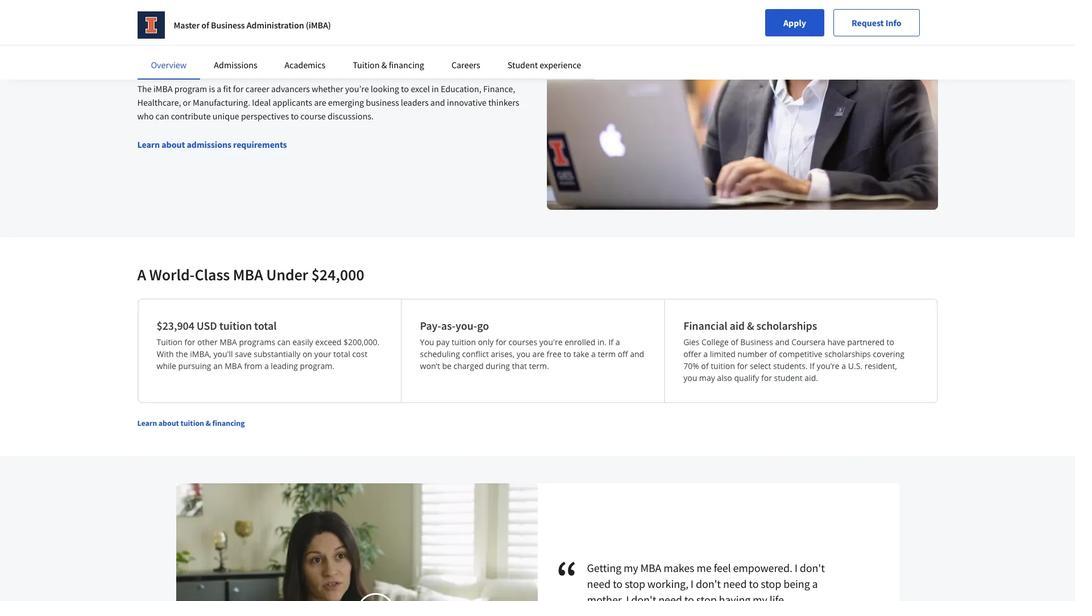 Task type: describe. For each thing, give the bounding box(es) containing it.
to down working,
[[685, 593, 694, 601]]

is inside 'imba graduates come from all walks of life, from all different industries and sectors. if you're a skilled student looking to expand your knowledge base with applicable real-world experiences and can demonstrate how the imba from illinois can support your professional success, you are encouraged to apply. the program is highly engaging with weekly collaborative projects to reflect a real-world experience.'
[[213, 41, 219, 52]]

an
[[213, 361, 223, 372]]

from up base
[[301, 0, 319, 11]]

if inside 'imba graduates come from all walks of life, from all different industries and sectors. if you're a skilled student looking to expand your knowledge base with applicable real-world experiences and can demonstrate how the imba from illinois can support your professional success, you are encouraged to apply. the program is highly engaging with weekly collaborative projects to reflect a real-world experience.'
[[453, 0, 458, 11]]

program inside the imba program is a fit for career advancers whether you're looking to excel in education, finance, healthcare, or manufacturing. ideal applicants are emerging business leaders and innovative thinkers who can contribute unique perspectives to course discussions.
[[175, 83, 207, 94]]

projects
[[381, 41, 412, 52]]

conflict
[[462, 349, 489, 360]]

a world-class mba under $24,000
[[137, 265, 365, 285]]

substantially
[[254, 349, 301, 360]]

success,
[[403, 27, 435, 39]]

business inside financial aid & scholarships gies college of business and coursera have partnered to offer a limited number of competitive scholarships covering 70% of tuition for select students. if you're a u.s. resident, you may also qualify for student aid.
[[741, 337, 774, 348]]

0 vertical spatial imba
[[137, 0, 157, 11]]

financial
[[684, 319, 728, 333]]

imba inside the imba program is a fit for career advancers whether you're looking to excel in education, finance, healthcare, or manufacturing. ideal applicants are emerging business leaders and innovative thinkers who can contribute unique perspectives to course discussions.
[[154, 83, 173, 94]]

student inside 'imba graduates come from all walks of life, from all different industries and sectors. if you're a skilled student looking to expand your knowledge base with applicable real-world experiences and can demonstrate how the imba from illinois can support your professional success, you are encouraged to apply. the program is highly engaging with weekly collaborative projects to reflect a real-world experience.'
[[137, 14, 167, 25]]

of up may in the bottom right of the page
[[702, 361, 709, 372]]

you inside pay-as-you-go you pay tuition only for courses you're enrolled in. if a scheduling conflict arises, you are free to take a term off and won't be charged during that term.
[[517, 349, 531, 360]]

go
[[477, 319, 489, 333]]

enrolled
[[565, 337, 596, 348]]

overview
[[151, 59, 187, 71]]

0 vertical spatial scholarships
[[757, 319, 818, 333]]

advancers
[[271, 83, 310, 94]]

university of illinois gies college of business logo image
[[137, 11, 165, 39]]

industries
[[366, 0, 404, 11]]

won't
[[420, 361, 440, 372]]

charged
[[454, 361, 484, 372]]

to right the encouraged at the top of the page
[[513, 27, 521, 39]]

a left the u.s.
[[842, 361, 847, 372]]

$200,000.
[[344, 337, 380, 348]]

mother,
[[587, 593, 624, 601]]

learn for imba graduates come from all walks of life, from all different industries and sectors. if you're a skilled student looking to expand your knowledge base with applicable real-world experiences and can demonstrate how the imba from illinois can support your professional success, you are encouraged to apply. the program is highly engaging with weekly collaborative projects to reflect a real-world experience.
[[137, 139, 160, 150]]

mba right an
[[225, 361, 242, 372]]

mba up you'll
[[220, 337, 237, 348]]

$23,904 usd tuition total tuition for other mba programs can easily exceed $200,000. with the imba, you'll save substantially on your total cost while pursuing an mba from a leading program.
[[157, 319, 380, 372]]

1 vertical spatial scholarships
[[825, 349, 871, 360]]

learn about admissions requirements
[[137, 139, 287, 150]]

from inside $23,904 usd tuition total tuition for other mba programs can easily exceed $200,000. with the imba, you'll save substantially on your total cost while pursuing an mba from a leading program.
[[244, 361, 262, 372]]

info
[[886, 17, 902, 28]]

while
[[157, 361, 176, 372]]

2 vertical spatial &
[[206, 418, 211, 428]]

scheduling
[[420, 349, 460, 360]]

college
[[702, 337, 729, 348]]

and inside pay-as-you-go you pay tuition only for courses you're enrolled in. if a scheduling conflict arises, you are free to take a term off and won't be charged during that term.
[[630, 349, 645, 360]]

pay-
[[420, 319, 441, 333]]

0 vertical spatial real-
[[381, 14, 398, 25]]

other
[[197, 337, 218, 348]]

getting my mba makes me feel empowered. i don't need to stop working, i don't need to stop being a mother, i don't need to stop having my life.
[[587, 561, 825, 601]]

leaders
[[401, 97, 429, 108]]

you inside 'imba graduates come from all walks of life, from all different industries and sectors. if you're a skilled student looking to expand your knowledge base with applicable real-world experiences and can demonstrate how the imba from illinois can support your professional success, you are encouraged to apply. the program is highly engaging with weekly collaborative projects to reflect a real-world experience.'
[[436, 27, 451, 39]]

a right take
[[592, 349, 596, 360]]

the inside $23,904 usd tuition total tuition for other mba programs can easily exceed $200,000. with the imba, you'll save substantially on your total cost while pursuing an mba from a leading program.
[[176, 349, 188, 360]]

number
[[738, 349, 768, 360]]

1 horizontal spatial tuition
[[353, 59, 380, 71]]

in.
[[598, 337, 607, 348]]

save
[[235, 349, 252, 360]]

aid
[[730, 319, 745, 333]]

1 horizontal spatial world
[[473, 41, 495, 52]]

experience
[[540, 59, 582, 71]]

to up mother,
[[613, 577, 623, 591]]

1 vertical spatial i
[[691, 577, 694, 591]]

1 all from the left
[[241, 0, 250, 11]]

1 horizontal spatial with
[[321, 14, 338, 25]]

students.
[[774, 361, 808, 372]]

free
[[547, 349, 562, 360]]

usd
[[197, 319, 217, 333]]

thinkers
[[489, 97, 520, 108]]

for down select
[[762, 373, 773, 383]]

2 horizontal spatial your
[[336, 27, 353, 39]]

apply.
[[137, 41, 161, 52]]

fit
[[223, 83, 231, 94]]

a right offer
[[704, 349, 708, 360]]

class
[[195, 265, 230, 285]]

1 vertical spatial financing
[[213, 418, 245, 428]]

0 horizontal spatial total
[[254, 319, 277, 333]]

empowered.
[[733, 561, 793, 575]]

and inside financial aid & scholarships gies college of business and coursera have partnered to offer a limited number of competitive scholarships covering 70% of tuition for select students. if you're a u.s. resident, you may also qualify for student aid.
[[776, 337, 790, 348]]

contribute
[[171, 110, 211, 122]]

looking inside 'imba graduates come from all walks of life, from all different industries and sectors. if you're a skilled student looking to expand your knowledge base with applicable real-world experiences and can demonstrate how the imba from illinois can support your professional success, you are encouraged to apply. the program is highly engaging with weekly collaborative projects to reflect a real-world experience.'
[[169, 14, 197, 25]]

you'll
[[214, 349, 233, 360]]

1 horizontal spatial stop
[[696, 593, 717, 601]]

2 horizontal spatial i
[[795, 561, 798, 575]]

under
[[266, 265, 308, 285]]

of right master on the top left of page
[[202, 19, 209, 31]]

pay-as-you-go you pay tuition only for courses you're enrolled in. if a scheduling conflict arises, you are free to take a term off and won't be charged during that term.
[[420, 319, 645, 372]]

student experience link
[[508, 59, 582, 71]]

you inside financial aid & scholarships gies college of business and coursera have partnered to offer a limited number of competitive scholarships covering 70% of tuition for select students. if you're a u.s. resident, you may also qualify for student aid.
[[684, 373, 698, 383]]

0 vertical spatial business
[[211, 19, 245, 31]]

of up select
[[770, 349, 777, 360]]

pay
[[437, 337, 450, 348]]

you're inside the imba program is a fit for career advancers whether you're looking to excel in education, finance, healthcare, or manufacturing. ideal applicants are emerging business leaders and innovative thinkers who can contribute unique perspectives to course discussions.
[[345, 83, 369, 94]]

in
[[432, 83, 439, 94]]

for inside pay-as-you-go you pay tuition only for courses you're enrolled in. if a scheduling conflict arises, you are free to take a term off and won't be charged during that term.
[[496, 337, 507, 348]]

applicants
[[273, 97, 312, 108]]

and left "sectors."
[[406, 0, 420, 11]]

the inside the imba program is a fit for career advancers whether you're looking to excel in education, finance, healthcare, or manufacturing. ideal applicants are emerging business leaders and innovative thinkers who can contribute unique perspectives to course discussions.
[[137, 83, 152, 94]]

0 horizontal spatial world
[[398, 14, 420, 25]]

0 horizontal spatial stop
[[625, 577, 645, 591]]

0 vertical spatial financing
[[389, 59, 425, 71]]

emerging
[[328, 97, 364, 108]]

academics link
[[285, 59, 326, 71]]

can inside the imba program is a fit for career advancers whether you're looking to excel in education, finance, healthcare, or manufacturing. ideal applicants are emerging business leaders and innovative thinkers who can contribute unique perspectives to course discussions.
[[156, 110, 169, 122]]

term.
[[529, 361, 549, 372]]

you
[[420, 337, 434, 348]]

base
[[301, 14, 319, 25]]

2 vertical spatial don't
[[631, 593, 656, 601]]

if inside pay-as-you-go you pay tuition only for courses you're enrolled in. if a scheduling conflict arises, you are free to take a term off and won't be charged during that term.
[[609, 337, 614, 348]]

excel
[[411, 83, 430, 94]]

to left the excel
[[401, 83, 409, 94]]

qualify
[[735, 373, 760, 383]]

tuition & financing
[[353, 59, 425, 71]]

different
[[332, 0, 364, 11]]

admissions link
[[214, 59, 258, 71]]

cost
[[353, 349, 368, 360]]

can up the encouraged at the top of the page
[[485, 14, 499, 25]]

easily
[[293, 337, 313, 348]]

also
[[718, 373, 733, 383]]

sectors.
[[422, 0, 451, 11]]

how
[[188, 27, 204, 39]]

engaging
[[246, 41, 281, 52]]

learn for a world-class mba under $24,000
[[137, 418, 157, 428]]

list containing $23,904 usd tuition total
[[137, 299, 938, 403]]

1 vertical spatial imba
[[220, 27, 240, 39]]

walks
[[252, 0, 274, 11]]

request info button
[[834, 9, 920, 36]]

ideal
[[252, 97, 271, 108]]

come
[[198, 0, 219, 11]]

can down base
[[288, 27, 302, 39]]

2 horizontal spatial stop
[[761, 577, 782, 591]]

courses
[[509, 337, 538, 348]]

1 horizontal spatial &
[[382, 59, 387, 71]]

education,
[[441, 83, 482, 94]]

of down aid
[[731, 337, 739, 348]]

to down come
[[199, 14, 207, 25]]

career
[[246, 83, 270, 94]]

0 horizontal spatial my
[[624, 561, 638, 575]]

about for imba graduates come from all walks of life, from all different industries and sectors. if you're a skilled student looking to expand your knowledge base with applicable real-world experiences and can demonstrate how the imba from illinois can support your professional success, you are encouraged to apply. the program is highly engaging with weekly collaborative projects to reflect a real-world experience.
[[162, 139, 185, 150]]

2 horizontal spatial don't
[[800, 561, 825, 575]]

to inside pay-as-you-go you pay tuition only for courses you're enrolled in. if a scheduling conflict arises, you are free to take a term off and won't be charged during that term.
[[564, 349, 572, 360]]

apply button
[[766, 9, 825, 36]]

support
[[304, 27, 334, 39]]

are inside pay-as-you-go you pay tuition only for courses you're enrolled in. if a scheduling conflict arises, you are free to take a term off and won't be charged during that term.
[[533, 349, 545, 360]]

and inside the imba program is a fit for career advancers whether you're looking to excel in education, finance, healthcare, or manufacturing. ideal applicants are emerging business leaders and innovative thinkers who can contribute unique perspectives to course discussions.
[[431, 97, 445, 108]]



Task type: locate. For each thing, give the bounding box(es) containing it.
a right reflect
[[450, 41, 454, 52]]

my right getting
[[624, 561, 638, 575]]

encouraged
[[466, 27, 511, 39]]

1 horizontal spatial business
[[741, 337, 774, 348]]

learn
[[137, 139, 160, 150], [137, 418, 157, 428]]

1 vertical spatial business
[[741, 337, 774, 348]]

1 horizontal spatial i
[[691, 577, 694, 591]]

stop up life. at the bottom of page
[[761, 577, 782, 591]]

reflect
[[423, 41, 448, 52]]

1 vertical spatial learn
[[137, 418, 157, 428]]

0 vertical spatial learn
[[137, 139, 160, 150]]

real- down industries
[[381, 14, 398, 25]]

2 vertical spatial you're
[[817, 361, 840, 372]]

0 horizontal spatial are
[[314, 97, 326, 108]]

a inside $23,904 usd tuition total tuition for other mba programs can easily exceed $200,000. with the imba, you'll save substantially on your total cost while pursuing an mba from a leading program.
[[265, 361, 269, 372]]

tuition & financing link
[[353, 59, 425, 71]]

and up competitive
[[776, 337, 790, 348]]

1 vertical spatial &
[[748, 319, 755, 333]]

to inside financial aid & scholarships gies college of business and coursera have partnered to offer a limited number of competitive scholarships covering 70% of tuition for select students. if you're a u.s. resident, you may also qualify for student aid.
[[887, 337, 895, 348]]

are up term.
[[533, 349, 545, 360]]

can inside $23,904 usd tuition total tuition for other mba programs can easily exceed $200,000. with the imba, you'll save substantially on your total cost while pursuing an mba from a leading program.
[[277, 337, 291, 348]]

2 vertical spatial i
[[626, 593, 629, 601]]

1 vertical spatial with
[[283, 41, 300, 52]]

are inside the imba program is a fit for career advancers whether you're looking to excel in education, finance, healthcare, or manufacturing. ideal applicants are emerging business leaders and innovative thinkers who can contribute unique perspectives to course discussions.
[[314, 97, 326, 108]]

1 horizontal spatial scholarships
[[825, 349, 871, 360]]

are inside 'imba graduates come from all walks of life, from all different industries and sectors. if you're a skilled student looking to expand your knowledge base with applicable real-world experiences and can demonstrate how the imba from illinois can support your professional success, you are encouraged to apply. the program is highly engaging with weekly collaborative projects to reflect a real-world experience.'
[[452, 27, 465, 39]]

looking
[[169, 14, 197, 25], [371, 83, 399, 94]]

0 horizontal spatial need
[[587, 577, 611, 591]]

0 horizontal spatial looking
[[169, 14, 197, 25]]

2 horizontal spatial you
[[684, 373, 698, 383]]

1 vertical spatial the
[[137, 83, 152, 94]]

master of business administration (imba)
[[174, 19, 331, 31]]

is left highly
[[213, 41, 219, 52]]

imba left graduates
[[137, 0, 157, 11]]

program up or
[[175, 83, 207, 94]]

1 vertical spatial your
[[336, 27, 353, 39]]

all up the (imba)
[[321, 0, 330, 11]]

financial aid & scholarships list item
[[666, 300, 929, 402]]

covering
[[874, 349, 905, 360]]

total down exceed
[[334, 349, 350, 360]]

1 horizontal spatial my
[[753, 593, 768, 601]]

a
[[137, 265, 146, 285]]

to down success,
[[414, 41, 422, 52]]

illinois
[[261, 27, 287, 39]]

admissions
[[187, 139, 232, 150]]

world
[[398, 14, 420, 25], [473, 41, 495, 52]]

0 vertical spatial the
[[162, 41, 177, 52]]

0 horizontal spatial i
[[626, 593, 629, 601]]

unique
[[213, 110, 239, 122]]

program inside 'imba graduates come from all walks of life, from all different industries and sectors. if you're a skilled student looking to expand your knowledge base with applicable real-world experiences and can demonstrate how the imba from illinois can support your professional success, you are encouraged to apply. the program is highly engaging with weekly collaborative projects to reflect a real-world experience.'
[[179, 41, 211, 52]]

tuition inside $23,904 usd tuition total tuition for other mba programs can easily exceed $200,000. with the imba, you'll save substantially on your total cost while pursuing an mba from a leading program.
[[157, 337, 183, 348]]

academics
[[285, 59, 326, 71]]

you're
[[540, 337, 563, 348]]

you down 70%
[[684, 373, 698, 383]]

1 horizontal spatial student
[[775, 373, 803, 383]]

student
[[508, 59, 538, 71]]

& inside financial aid & scholarships gies college of business and coursera have partnered to offer a limited number of competitive scholarships covering 70% of tuition for select students. if you're a u.s. resident, you may also qualify for student aid.
[[748, 319, 755, 333]]

you down courses
[[517, 349, 531, 360]]

1 vertical spatial my
[[753, 593, 768, 601]]

with up the support in the top left of the page
[[321, 14, 338, 25]]

2 vertical spatial if
[[810, 361, 815, 372]]

looking down graduates
[[169, 14, 197, 25]]

gies
[[684, 337, 700, 348]]

a right being
[[812, 577, 818, 591]]

0 horizontal spatial if
[[453, 0, 458, 11]]

real- up careers link
[[456, 41, 473, 52]]

administration
[[247, 19, 304, 31]]

the inside 'imba graduates come from all walks of life, from all different industries and sectors. if you're a skilled student looking to expand your knowledge base with applicable real-world experiences and can demonstrate how the imba from illinois can support your professional success, you are encouraged to apply. the program is highly engaging with weekly collaborative projects to reflect a real-world experience.'
[[162, 41, 177, 52]]

1 horizontal spatial total
[[334, 349, 350, 360]]

or
[[183, 97, 191, 108]]

0 horizontal spatial financing
[[213, 418, 245, 428]]

your up collaborative
[[336, 27, 353, 39]]

total up programs
[[254, 319, 277, 333]]

imba,
[[190, 349, 212, 360]]

term
[[598, 349, 616, 360]]

world down the encouraged at the top of the page
[[473, 41, 495, 52]]

and up the encouraged at the top of the page
[[469, 14, 484, 25]]

1 vertical spatial real-
[[456, 41, 473, 52]]

overview link
[[151, 59, 187, 71]]

the right with
[[176, 349, 188, 360]]

finance,
[[484, 83, 516, 94]]

i down makes
[[691, 577, 694, 591]]

of left "life,"
[[275, 0, 283, 11]]

exceed
[[315, 337, 342, 348]]

and right off
[[630, 349, 645, 360]]

program.
[[300, 361, 335, 372]]

2 horizontal spatial you're
[[817, 361, 840, 372]]

1 vertical spatial if
[[609, 337, 614, 348]]

if up aid.
[[810, 361, 815, 372]]

0 horizontal spatial your
[[238, 14, 256, 25]]

you're up the emerging at the top left of page
[[345, 83, 369, 94]]

for up arises,
[[496, 337, 507, 348]]

your down 'walks'
[[238, 14, 256, 25]]

tuition inside $23,904 usd tuition total tuition for other mba programs can easily exceed $200,000. with the imba, you'll save substantially on your total cost while pursuing an mba from a leading program.
[[219, 319, 252, 333]]

who
[[137, 110, 154, 122]]

looking up business
[[371, 83, 399, 94]]

list
[[137, 299, 938, 403]]

1 horizontal spatial need
[[659, 593, 682, 601]]

are up course
[[314, 97, 326, 108]]

scholarships up the u.s.
[[825, 349, 871, 360]]

all left 'walks'
[[241, 0, 250, 11]]

careers link
[[452, 59, 481, 71]]

have
[[828, 337, 846, 348]]

1 vertical spatial the
[[176, 349, 188, 360]]

2 all from the left
[[321, 0, 330, 11]]

1 horizontal spatial all
[[321, 0, 330, 11]]

$23,904
[[157, 319, 195, 333]]

about for a world-class mba under $24,000
[[159, 418, 179, 428]]

manufacturing.
[[193, 97, 250, 108]]

a left skilled
[[486, 0, 490, 11]]

0 vertical spatial if
[[453, 0, 458, 11]]

1 vertical spatial you're
[[345, 83, 369, 94]]

demonstrate
[[137, 27, 186, 39]]

1 horizontal spatial if
[[609, 337, 614, 348]]

being
[[784, 577, 810, 591]]

if inside financial aid & scholarships gies college of business and coursera have partnered to offer a limited number of competitive scholarships covering 70% of tuition for select students. if you're a u.s. resident, you may also qualify for student aid.
[[810, 361, 815, 372]]

0 horizontal spatial all
[[241, 0, 250, 11]]

a inside the imba program is a fit for career advancers whether you're looking to excel in education, finance, healthcare, or manufacturing. ideal applicants are emerging business leaders and innovative thinkers who can contribute unique perspectives to course discussions.
[[217, 83, 222, 94]]

from up expand
[[221, 0, 239, 11]]

can up substantially
[[277, 337, 291, 348]]

0 vertical spatial your
[[238, 14, 256, 25]]

2 vertical spatial your
[[315, 349, 332, 360]]

1 vertical spatial tuition
[[157, 337, 183, 348]]

a down substantially
[[265, 361, 269, 372]]

off
[[618, 349, 628, 360]]

2 horizontal spatial &
[[748, 319, 755, 333]]

master
[[174, 19, 200, 31]]

are down experiences
[[452, 27, 465, 39]]

0 vertical spatial are
[[452, 27, 465, 39]]

don't up being
[[800, 561, 825, 575]]

with down illinois at the top left of the page
[[283, 41, 300, 52]]

don't down working,
[[631, 593, 656, 601]]

mba inside getting my mba makes me feel empowered. i don't need to stop working, i don't need to stop being a mother, i don't need to stop having my life.
[[641, 561, 662, 575]]

about
[[162, 139, 185, 150], [159, 418, 179, 428]]

tuition up with
[[157, 337, 183, 348]]

1 horizontal spatial looking
[[371, 83, 399, 94]]

from up engaging
[[241, 27, 260, 39]]

1 vertical spatial looking
[[371, 83, 399, 94]]

0 horizontal spatial business
[[211, 19, 245, 31]]

u.s.
[[849, 361, 863, 372]]

1 vertical spatial world
[[473, 41, 495, 52]]

tuition inside pay-as-you-go you pay tuition only for courses you're enrolled in. if a scheduling conflict arises, you are free to take a term off and won't be charged during that term.
[[452, 337, 476, 348]]

you're up aid.
[[817, 361, 840, 372]]

0 horizontal spatial with
[[283, 41, 300, 52]]

2 horizontal spatial need
[[723, 577, 747, 591]]

for up imba,
[[185, 337, 195, 348]]

programs
[[239, 337, 275, 348]]

experiences
[[422, 14, 467, 25]]

your up program.
[[315, 349, 332, 360]]

2 vertical spatial are
[[533, 349, 545, 360]]

0 vertical spatial my
[[624, 561, 638, 575]]

for right the 'fit'
[[233, 83, 244, 94]]

a up off
[[616, 337, 620, 348]]

0 horizontal spatial scholarships
[[757, 319, 818, 333]]

1 vertical spatial program
[[175, 83, 207, 94]]

if up experiences
[[453, 0, 458, 11]]

$23,904 usd tuition total list item
[[139, 300, 402, 402]]

business up number
[[741, 337, 774, 348]]

1 vertical spatial you
[[517, 349, 531, 360]]

arises,
[[491, 349, 515, 360]]

request
[[852, 17, 885, 28]]

you down experiences
[[436, 27, 451, 39]]

the
[[206, 27, 219, 39], [176, 349, 188, 360]]

1 horizontal spatial the
[[206, 27, 219, 39]]

makes
[[664, 561, 695, 575]]

that
[[512, 361, 527, 372]]

stop
[[625, 577, 645, 591], [761, 577, 782, 591], [696, 593, 717, 601]]

1 horizontal spatial financing
[[389, 59, 425, 71]]

student
[[137, 14, 167, 25], [775, 373, 803, 383]]

tuition down collaborative
[[353, 59, 380, 71]]

1 vertical spatial total
[[334, 349, 350, 360]]

during
[[486, 361, 510, 372]]

can down the healthcare,
[[156, 110, 169, 122]]

0 vertical spatial looking
[[169, 14, 197, 25]]

for
[[233, 83, 244, 94], [185, 337, 195, 348], [496, 337, 507, 348], [738, 361, 748, 372], [762, 373, 773, 383]]

1 learn from the top
[[137, 139, 160, 150]]

be
[[442, 361, 452, 372]]

knowledge
[[257, 14, 299, 25]]

2 horizontal spatial if
[[810, 361, 815, 372]]

1 horizontal spatial you're
[[460, 0, 484, 11]]

1 vertical spatial is
[[209, 83, 215, 94]]

world up success,
[[398, 14, 420, 25]]

resident,
[[865, 361, 898, 372]]

innovative
[[447, 97, 487, 108]]

life.
[[770, 593, 787, 601]]

with
[[321, 14, 338, 25], [283, 41, 300, 52]]

and down in
[[431, 97, 445, 108]]

0 horizontal spatial &
[[206, 418, 211, 428]]

if right in.
[[609, 337, 614, 348]]

1 horizontal spatial are
[[452, 27, 465, 39]]

select
[[750, 361, 772, 372]]

0 vertical spatial you
[[436, 27, 451, 39]]

my left life. at the bottom of page
[[753, 593, 768, 601]]

i up being
[[795, 561, 798, 575]]

learn about tuition & financing
[[137, 418, 245, 428]]

imba up highly
[[220, 27, 240, 39]]

to
[[199, 14, 207, 25], [513, 27, 521, 39], [414, 41, 422, 52], [401, 83, 409, 94], [291, 110, 299, 122], [887, 337, 895, 348], [564, 349, 572, 360], [613, 577, 623, 591], [749, 577, 759, 591], [685, 593, 694, 601]]

you're inside 'imba graduates come from all walks of life, from all different industries and sectors. if you're a skilled student looking to expand your knowledge base with applicable real-world experiences and can demonstrate how the imba from illinois can support your professional success, you are encouraged to apply. the program is highly engaging with weekly collaborative projects to reflect a real-world experience.'
[[460, 0, 484, 11]]

0 horizontal spatial tuition
[[157, 337, 183, 348]]

0 vertical spatial student
[[137, 14, 167, 25]]

graduates
[[158, 0, 196, 11]]

2 horizontal spatial are
[[533, 349, 545, 360]]

imba up the healthcare,
[[154, 83, 173, 94]]

careers
[[452, 59, 481, 71]]

0 vertical spatial i
[[795, 561, 798, 575]]

all
[[241, 0, 250, 11], [321, 0, 330, 11]]

is left the 'fit'
[[209, 83, 215, 94]]

having
[[719, 593, 751, 601]]

learn about tuition & financing link
[[137, 418, 245, 428]]

stop left having
[[696, 593, 717, 601]]

need up having
[[723, 577, 747, 591]]

1 vertical spatial are
[[314, 97, 326, 108]]

0 horizontal spatial real-
[[381, 14, 398, 25]]

0 vertical spatial tuition
[[353, 59, 380, 71]]

a inside getting my mba makes me feel empowered. i don't need to stop working, i don't need to stop being a mother, i don't need to stop having my life.
[[812, 577, 818, 591]]

weekly
[[301, 41, 328, 52]]

1 vertical spatial about
[[159, 418, 179, 428]]

looking inside the imba program is a fit for career advancers whether you're looking to excel in education, finance, healthcare, or manufacturing. ideal applicants are emerging business leaders and innovative thinkers who can contribute unique perspectives to course discussions.
[[371, 83, 399, 94]]

for up qualify
[[738, 361, 748, 372]]

requirements
[[233, 139, 287, 150]]

1 vertical spatial don't
[[696, 577, 721, 591]]

stop left working,
[[625, 577, 645, 591]]

you're inside financial aid & scholarships gies college of business and coursera have partnered to offer a limited number of competitive scholarships covering 70% of tuition for select students. if you're a u.s. resident, you may also qualify for student aid.
[[817, 361, 840, 372]]

mba
[[233, 265, 263, 285], [220, 337, 237, 348], [225, 361, 242, 372], [641, 561, 662, 575]]

0 vertical spatial total
[[254, 319, 277, 333]]

course
[[301, 110, 326, 122]]

working,
[[648, 577, 689, 591]]

0 vertical spatial &
[[382, 59, 387, 71]]

0 vertical spatial you're
[[460, 0, 484, 11]]

scholarships up coursera
[[757, 319, 818, 333]]

applicable
[[339, 14, 379, 25]]

from down save
[[244, 361, 262, 372]]

i right mother,
[[626, 593, 629, 601]]

me
[[697, 561, 712, 575]]

student down students.
[[775, 373, 803, 383]]

0 vertical spatial world
[[398, 14, 420, 25]]

for inside $23,904 usd tuition total tuition for other mba programs can easily exceed $200,000. with the imba, you'll save substantially on your total cost while pursuing an mba from a leading program.
[[185, 337, 195, 348]]

the inside 'imba graduates come from all walks of life, from all different industries and sectors. if you're a skilled student looking to expand your knowledge base with applicable real-world experiences and can demonstrate how the imba from illinois can support your professional success, you are encouraged to apply. the program is highly engaging with weekly collaborative projects to reflect a real-world experience.'
[[206, 27, 219, 39]]

the down demonstrate
[[162, 41, 177, 52]]

1 vertical spatial student
[[775, 373, 803, 383]]

need down working,
[[659, 593, 682, 601]]

need up mother,
[[587, 577, 611, 591]]

tuition inside financial aid & scholarships gies college of business and coursera have partnered to offer a limited number of competitive scholarships covering 70% of tuition for select students. if you're a u.s. resident, you may also qualify for student aid.
[[711, 361, 735, 372]]

1 horizontal spatial real-
[[456, 41, 473, 52]]

skilled
[[492, 0, 517, 11]]

to right the free
[[564, 349, 572, 360]]

of
[[275, 0, 283, 11], [202, 19, 209, 31], [731, 337, 739, 348], [770, 349, 777, 360], [702, 361, 709, 372]]

program down how
[[179, 41, 211, 52]]

0 horizontal spatial the
[[176, 349, 188, 360]]

pay-as-you-go list item
[[402, 300, 666, 402]]

of inside 'imba graduates come from all walks of life, from all different industries and sectors. if you're a skilled student looking to expand your knowledge base with applicable real-world experiences and can demonstrate how the imba from illinois can support your professional success, you are encouraged to apply. the program is highly engaging with weekly collaborative projects to reflect a real-world experience.'
[[275, 0, 283, 11]]

only
[[478, 337, 494, 348]]

mba up working,
[[641, 561, 662, 575]]

business up highly
[[211, 19, 245, 31]]

for inside the imba program is a fit for career advancers whether you're looking to excel in education, finance, healthcare, or manufacturing. ideal applicants are emerging business leaders and innovative thinkers who can contribute unique perspectives to course discussions.
[[233, 83, 244, 94]]

to down applicants
[[291, 110, 299, 122]]

you're up experiences
[[460, 0, 484, 11]]

0 horizontal spatial don't
[[631, 593, 656, 601]]

your inside $23,904 usd tuition total tuition for other mba programs can easily exceed $200,000. with the imba, you'll save substantially on your total cost while pursuing an mba from a leading program.
[[315, 349, 332, 360]]

0 horizontal spatial student
[[137, 14, 167, 25]]

2 learn from the top
[[137, 418, 157, 428]]

0 horizontal spatial the
[[137, 83, 152, 94]]

1 horizontal spatial you
[[517, 349, 531, 360]]

with
[[157, 349, 174, 360]]

a left the 'fit'
[[217, 83, 222, 94]]

real-
[[381, 14, 398, 25], [456, 41, 473, 52]]

0 horizontal spatial you
[[436, 27, 451, 39]]

mba right 'class'
[[233, 265, 263, 285]]

2 vertical spatial you
[[684, 373, 698, 383]]

0 vertical spatial with
[[321, 14, 338, 25]]

student inside financial aid & scholarships gies college of business and coursera have partnered to offer a limited number of competitive scholarships covering 70% of tuition for select students. if you're a u.s. resident, you may also qualify for student aid.
[[775, 373, 803, 383]]

whether
[[312, 83, 343, 94]]

imba
[[137, 0, 157, 11], [220, 27, 240, 39], [154, 83, 173, 94]]

student up demonstrate
[[137, 14, 167, 25]]

may
[[700, 373, 716, 383]]

to down empowered.
[[749, 577, 759, 591]]

is inside the imba program is a fit for career advancers whether you're looking to excel in education, finance, healthcare, or manufacturing. ideal applicants are emerging business leaders and innovative thinkers who can contribute unique perspectives to course discussions.
[[209, 83, 215, 94]]



Task type: vqa. For each thing, say whether or not it's contained in the screenshot.
right digital
no



